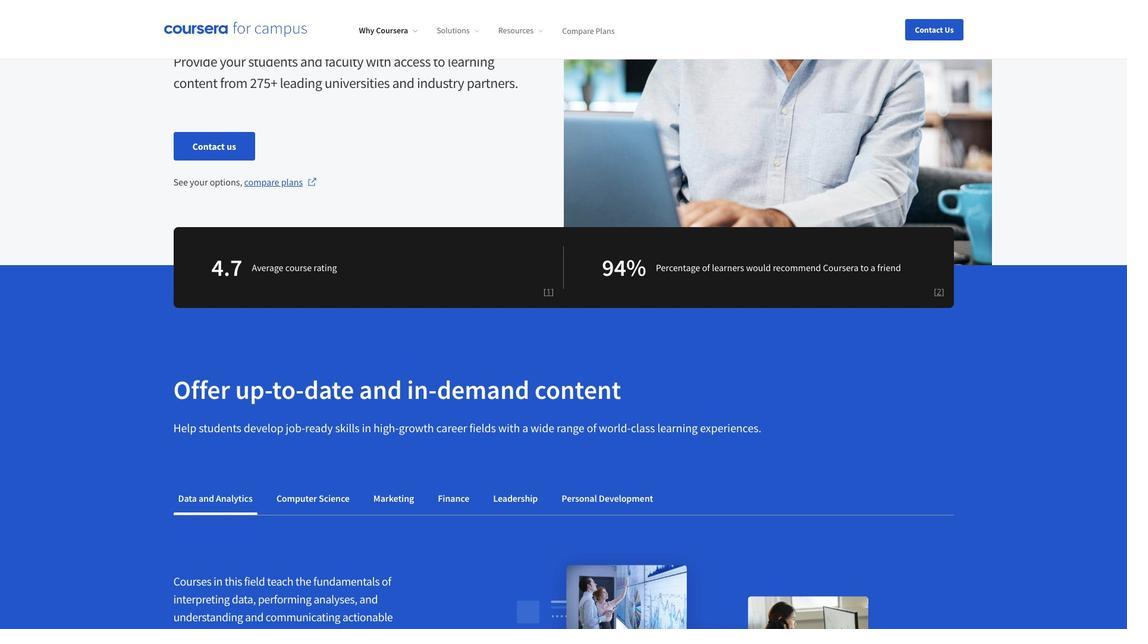 Task type: describe. For each thing, give the bounding box(es) containing it.
high-
[[374, 421, 399, 435]]

date
[[304, 374, 354, 406]]

field
[[244, 574, 265, 589]]

access
[[394, 52, 431, 71]]

marketing
[[373, 493, 414, 504]]

finance
[[438, 493, 469, 504]]

marketing button
[[369, 484, 419, 513]]

would
[[746, 261, 771, 273]]

and down access
[[392, 74, 414, 92]]

1 horizontal spatial to
[[861, 261, 869, 273]]

contact us
[[915, 24, 954, 35]]

courses
[[173, 574, 211, 589]]

performing
[[258, 592, 311, 607]]

with inside provide your students and faculty with access to learning content from 275+ leading universities and industry partners.
[[366, 52, 391, 71]]

career
[[436, 421, 467, 435]]

computer
[[276, 493, 317, 504]]

resources link
[[498, 25, 543, 36]]

1 vertical spatial of
[[587, 421, 597, 435]]

provide
[[173, 52, 217, 71]]

94%
[[602, 253, 646, 283]]

compare plans
[[562, 25, 615, 36]]

actionable
[[342, 610, 393, 625]]

rating
[[314, 261, 337, 273]]

offer
[[173, 374, 230, 406]]

to inside provide your students and faculty with access to learning content from 275+ leading universities and industry partners.
[[433, 52, 445, 71]]

skills
[[335, 421, 360, 435]]

1 horizontal spatial content
[[535, 374, 621, 406]]

and down data,
[[245, 610, 263, 625]]

leadership button
[[489, 484, 543, 513]]

job-
[[286, 421, 305, 435]]

friend
[[877, 261, 901, 273]]

and up actionable
[[360, 592, 378, 607]]

4.7
[[211, 253, 242, 283]]

why coursera
[[359, 25, 408, 36]]

up-
[[235, 374, 272, 406]]

compare plans
[[244, 176, 303, 188]]

[ for 94%
[[934, 286, 937, 297]]

0 vertical spatial a
[[871, 261, 876, 273]]

1 vertical spatial learning
[[657, 421, 698, 435]]

compare
[[244, 176, 279, 188]]

compare
[[562, 25, 594, 36]]

analyses,
[[314, 592, 357, 607]]

0 vertical spatial coursera
[[376, 25, 408, 36]]

us
[[945, 24, 954, 35]]

coursera for campus image
[[164, 21, 307, 38]]

to-
[[272, 374, 304, 406]]

from
[[220, 74, 247, 92]]

fields
[[469, 421, 496, 435]]

leading
[[280, 74, 322, 92]]

class
[[631, 421, 655, 435]]

finance button
[[433, 484, 474, 513]]

your for see
[[190, 176, 208, 188]]

1 horizontal spatial in
[[362, 421, 371, 435]]

0 horizontal spatial students
[[199, 421, 241, 435]]

partners.
[[467, 74, 518, 92]]

this
[[225, 574, 242, 589]]

offer up-to-date and in-demand content
[[173, 374, 621, 406]]

compare plans link
[[562, 25, 615, 36]]

contact us button
[[905, 19, 963, 40]]

of inside courses in this field teach the fundamentals of interpreting data, performing analyses, and understanding and communicating actionable insights.
[[382, 574, 391, 589]]

why coursera link
[[359, 25, 418, 36]]

us
[[227, 140, 236, 152]]

1 horizontal spatial coursera
[[823, 261, 859, 273]]

why
[[359, 25, 374, 36]]

compare plans link
[[244, 175, 317, 189]]

recommend
[[773, 261, 821, 273]]

data
[[178, 493, 197, 504]]

ready
[[305, 421, 333, 435]]

average
[[252, 261, 283, 273]]

[ 2 ]
[[934, 286, 944, 297]]

percentage of learners would recommend coursera to a friend
[[656, 261, 901, 273]]

resources
[[498, 25, 534, 36]]

understanding
[[173, 610, 243, 625]]

content inside provide your students and faculty with access to learning content from 275+ leading universities and industry partners.
[[173, 74, 218, 92]]

and inside button
[[199, 493, 214, 504]]

growth
[[399, 421, 434, 435]]

data,
[[232, 592, 256, 607]]

personal
[[562, 493, 597, 504]]

computer science button
[[272, 484, 354, 513]]

students inside provide your students and faculty with access to learning content from 275+ leading universities and industry partners.
[[248, 52, 298, 71]]

personal development button
[[557, 484, 658, 513]]

faculty
[[325, 52, 363, 71]]

industry
[[417, 74, 464, 92]]



Task type: vqa. For each thing, say whether or not it's contained in the screenshot.
TAKE A FREE COURSE link
no



Task type: locate. For each thing, give the bounding box(es) containing it.
your for provide
[[220, 52, 246, 71]]

] for 94%
[[942, 286, 944, 297]]

0 vertical spatial content
[[173, 74, 218, 92]]

your inside provide your students and faculty with access to learning content from 275+ leading universities and industry partners.
[[220, 52, 246, 71]]

[ for 4.7
[[544, 286, 546, 297]]

1 vertical spatial students
[[199, 421, 241, 435]]

0 vertical spatial of
[[702, 261, 710, 273]]

contact left 'us'
[[915, 24, 943, 35]]

insights.
[[173, 628, 213, 629]]

in left this
[[214, 574, 223, 589]]

contact for contact us
[[192, 140, 225, 152]]

2 horizontal spatial of
[[702, 261, 710, 273]]

0 horizontal spatial learning
[[448, 52, 494, 71]]

1 horizontal spatial learning
[[657, 421, 698, 435]]

coursera right why
[[376, 25, 408, 36]]

] for 4.7
[[551, 286, 554, 297]]

1 vertical spatial contact
[[192, 140, 225, 152]]

275+
[[250, 74, 277, 92]]

develop
[[244, 421, 283, 435]]

content down provide
[[173, 74, 218, 92]]

1 vertical spatial your
[[190, 176, 208, 188]]

with up universities
[[366, 52, 391, 71]]

0 horizontal spatial content
[[173, 74, 218, 92]]

0 horizontal spatial of
[[382, 574, 391, 589]]

range
[[557, 421, 585, 435]]

learning right class
[[657, 421, 698, 435]]

]
[[551, 286, 554, 297], [942, 286, 944, 297]]

0 vertical spatial your
[[220, 52, 246, 71]]

in right skills
[[362, 421, 371, 435]]

content tabs tab list
[[173, 484, 954, 515]]

and
[[300, 52, 322, 71], [392, 74, 414, 92], [359, 374, 402, 406], [199, 493, 214, 504], [360, 592, 378, 607], [245, 610, 263, 625]]

analytics
[[216, 493, 253, 504]]

contact inside button
[[915, 24, 943, 35]]

2 ] from the left
[[942, 286, 944, 297]]

provide your students and faculty with access to learning content from 275+ leading universities and industry partners.
[[173, 52, 518, 92]]

1 vertical spatial with
[[498, 421, 520, 435]]

your right see
[[190, 176, 208, 188]]

1 horizontal spatial contact
[[915, 24, 943, 35]]

2 vertical spatial of
[[382, 574, 391, 589]]

plans
[[596, 25, 615, 36]]

1 horizontal spatial your
[[220, 52, 246, 71]]

contact us link
[[173, 132, 255, 161]]

development
[[599, 493, 653, 504]]

[
[[544, 286, 546, 297], [934, 286, 937, 297]]

1 vertical spatial a
[[522, 421, 528, 435]]

see
[[173, 176, 188, 188]]

the
[[296, 574, 311, 589]]

in inside courses in this field teach the fundamentals of interpreting data, performing analyses, and understanding and communicating actionable insights.
[[214, 574, 223, 589]]

with right fields
[[498, 421, 520, 435]]

see your options,
[[173, 176, 244, 188]]

1 horizontal spatial students
[[248, 52, 298, 71]]

students right help
[[199, 421, 241, 435]]

in
[[362, 421, 371, 435], [214, 574, 223, 589]]

percentage
[[656, 261, 700, 273]]

leadership
[[493, 493, 538, 504]]

0 horizontal spatial coursera
[[376, 25, 408, 36]]

0 horizontal spatial to
[[433, 52, 445, 71]]

to left friend
[[861, 261, 869, 273]]

your
[[220, 52, 246, 71], [190, 176, 208, 188]]

2
[[937, 286, 942, 297]]

1 horizontal spatial of
[[587, 421, 597, 435]]

help
[[173, 421, 196, 435]]

interpreting
[[173, 592, 230, 607]]

1 horizontal spatial with
[[498, 421, 520, 435]]

1 horizontal spatial ]
[[942, 286, 944, 297]]

data and analytics button
[[173, 484, 257, 513]]

fundamentals
[[313, 574, 380, 589]]

0 vertical spatial with
[[366, 52, 391, 71]]

1 horizontal spatial [
[[934, 286, 937, 297]]

of left learners
[[702, 261, 710, 273]]

experiences.
[[700, 421, 762, 435]]

contact left us
[[192, 140, 225, 152]]

course
[[285, 261, 312, 273]]

your up from
[[220, 52, 246, 71]]

contact
[[915, 24, 943, 35], [192, 140, 225, 152]]

to up industry
[[433, 52, 445, 71]]

1 vertical spatial in
[[214, 574, 223, 589]]

1 [ from the left
[[544, 286, 546, 297]]

learning up partners.
[[448, 52, 494, 71]]

courses in this field teach the fundamentals of interpreting data, performing analyses, and understanding and communicating actionable insights.
[[173, 574, 393, 629]]

students up '275+'
[[248, 52, 298, 71]]

1
[[546, 286, 551, 297]]

coursera right recommend
[[823, 261, 859, 273]]

0 horizontal spatial in
[[214, 574, 223, 589]]

content up the "range"
[[535, 374, 621, 406]]

1 vertical spatial coursera
[[823, 261, 859, 273]]

0 horizontal spatial contact
[[192, 140, 225, 152]]

average course rating
[[252, 261, 337, 273]]

0 vertical spatial in
[[362, 421, 371, 435]]

science
[[319, 493, 350, 504]]

0 vertical spatial contact
[[915, 24, 943, 35]]

demand
[[437, 374, 530, 406]]

and right data
[[199, 493, 214, 504]]

of right the "range"
[[587, 421, 597, 435]]

computer science
[[276, 493, 350, 504]]

0 horizontal spatial [
[[544, 286, 546, 297]]

solutions
[[437, 25, 470, 36]]

2 [ from the left
[[934, 286, 937, 297]]

learners
[[712, 261, 744, 273]]

0 horizontal spatial a
[[522, 421, 528, 435]]

[ 1 ]
[[544, 286, 554, 297]]

and up high-
[[359, 374, 402, 406]]

0 horizontal spatial with
[[366, 52, 391, 71]]

students
[[248, 52, 298, 71], [199, 421, 241, 435]]

a left friend
[[871, 261, 876, 273]]

1 ] from the left
[[551, 286, 554, 297]]

coursera
[[376, 25, 408, 36], [823, 261, 859, 273]]

help students develop job-ready skills in high-growth career fields with a wide range of world-class learning experiences.
[[173, 421, 762, 435]]

and up leading
[[300, 52, 322, 71]]

1 vertical spatial content
[[535, 374, 621, 406]]

content
[[173, 74, 218, 92], [535, 374, 621, 406]]

communicating
[[266, 610, 340, 625]]

1 horizontal spatial a
[[871, 261, 876, 273]]

personal development
[[562, 493, 653, 504]]

teach
[[267, 574, 293, 589]]

learning
[[448, 52, 494, 71], [657, 421, 698, 435]]

of right fundamentals
[[382, 574, 391, 589]]

wide
[[531, 421, 554, 435]]

0 vertical spatial students
[[248, 52, 298, 71]]

data and analytics
[[178, 493, 253, 504]]

content data & analytics image image
[[460, 544, 925, 629]]

contact us
[[192, 140, 236, 152]]

contact for contact us
[[915, 24, 943, 35]]

0 horizontal spatial your
[[190, 176, 208, 188]]

1 vertical spatial to
[[861, 261, 869, 273]]

0 horizontal spatial ]
[[551, 286, 554, 297]]

0 vertical spatial to
[[433, 52, 445, 71]]

learning inside provide your students and faculty with access to learning content from 275+ leading universities and industry partners.
[[448, 52, 494, 71]]

in-
[[407, 374, 437, 406]]

options,
[[210, 176, 242, 188]]

of
[[702, 261, 710, 273], [587, 421, 597, 435], [382, 574, 391, 589]]

world-
[[599, 421, 631, 435]]

0 vertical spatial learning
[[448, 52, 494, 71]]

a left the wide
[[522, 421, 528, 435]]

plans
[[281, 176, 303, 188]]

universities
[[325, 74, 390, 92]]

to
[[433, 52, 445, 71], [861, 261, 869, 273]]



